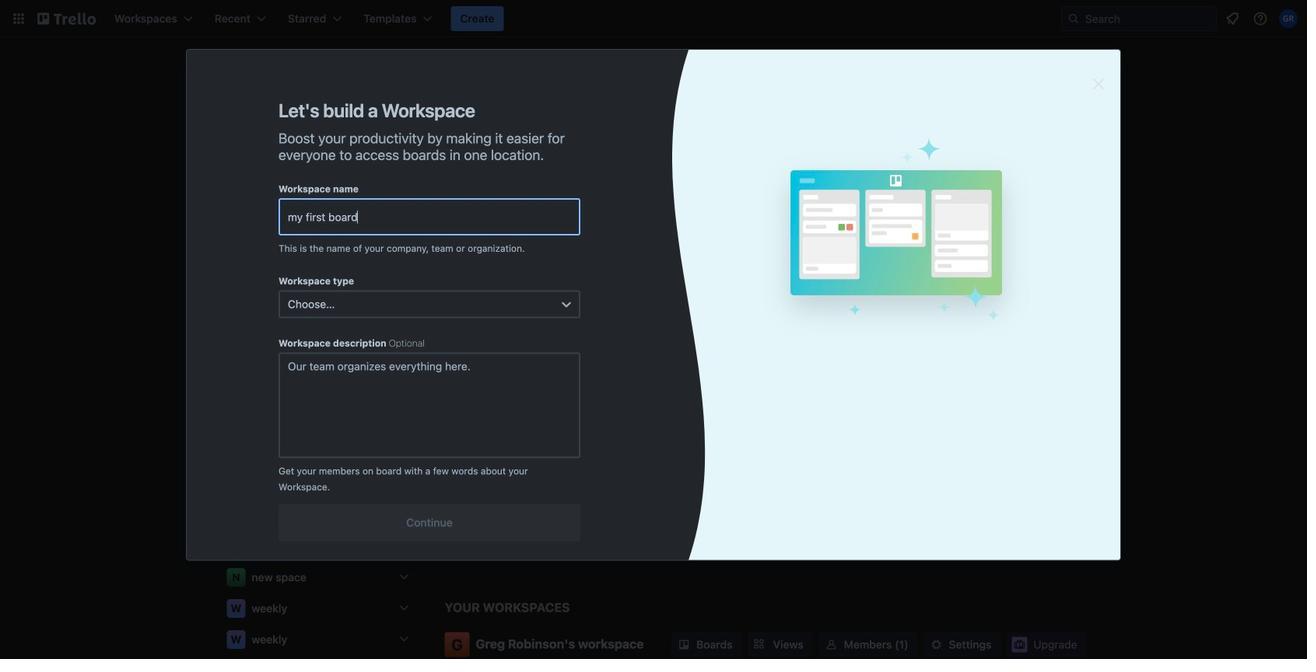 Task type: locate. For each thing, give the bounding box(es) containing it.
primary element
[[0, 0, 1307, 37]]

0 horizontal spatial sm image
[[676, 638, 692, 653]]

1 horizontal spatial sm image
[[824, 638, 839, 653]]

search image
[[1068, 12, 1080, 25]]

1 sm image from the left
[[676, 638, 692, 653]]

add image
[[395, 328, 414, 346]]

sm image
[[676, 638, 692, 653], [824, 638, 839, 653]]

2 sm image from the left
[[824, 638, 839, 653]]

sm image
[[929, 638, 944, 653]]

greg robinson (gregrobinson96) image
[[1279, 9, 1298, 28]]

0 notifications image
[[1223, 9, 1242, 28]]



Task type: describe. For each thing, give the bounding box(es) containing it.
open information menu image
[[1253, 11, 1268, 26]]

Search field
[[1061, 6, 1217, 31]]

Taco's Co. text field
[[279, 198, 581, 236]]

Our team organizes everything here. text field
[[279, 353, 581, 459]]



Task type: vqa. For each thing, say whether or not it's contained in the screenshot.
the rightmost sm image
yes



